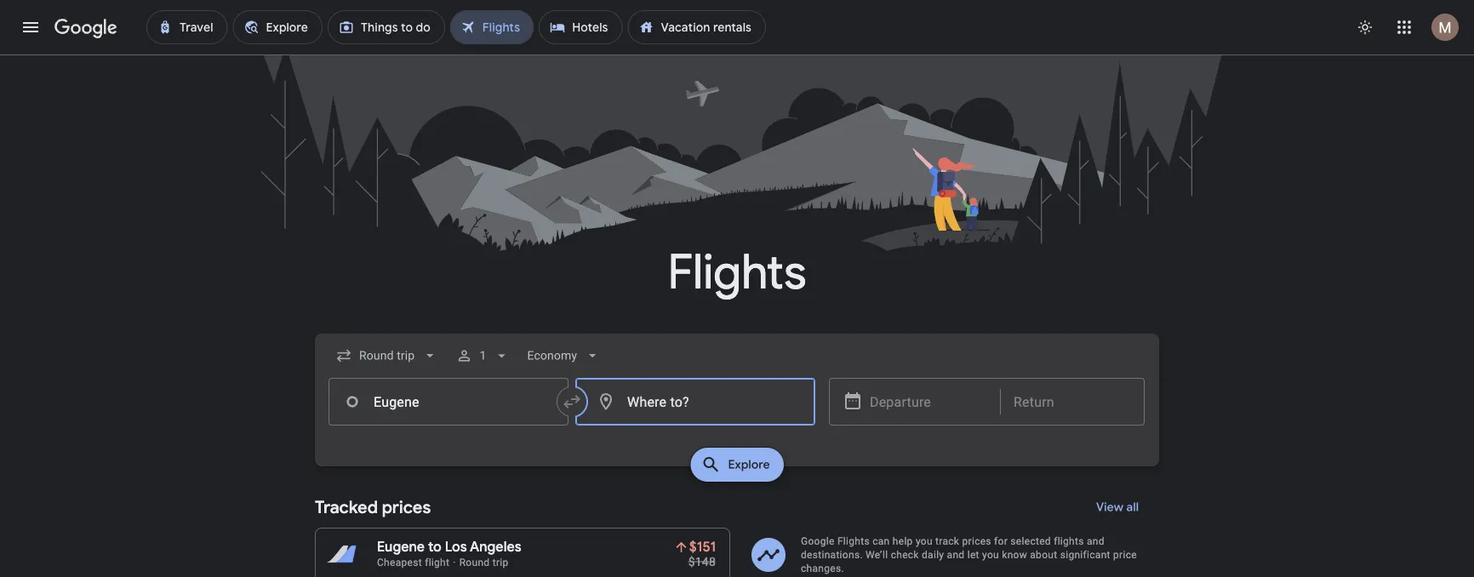 Task type: vqa. For each thing, say whether or not it's contained in the screenshot.
Your
no



Task type: describe. For each thing, give the bounding box(es) containing it.
main menu image
[[20, 17, 41, 37]]

explore button
[[691, 448, 784, 482]]

$148
[[689, 555, 716, 569]]

view
[[1096, 500, 1124, 515]]

explore
[[728, 457, 770, 473]]

to
[[428, 539, 442, 556]]

daily
[[922, 549, 945, 561]]

know
[[1002, 549, 1028, 561]]

$151
[[689, 539, 716, 556]]

all
[[1127, 500, 1139, 515]]

can
[[873, 536, 890, 547]]

1 vertical spatial and
[[947, 549, 965, 561]]

check
[[891, 549, 919, 561]]

google
[[801, 536, 835, 547]]

view all
[[1096, 500, 1139, 515]]

round
[[459, 557, 490, 569]]

angeles
[[470, 539, 522, 556]]

flights inside google flights can help you track prices for selected flights and destinations. we'll check daily and let you know about significant price changes.
[[838, 536, 870, 547]]

about
[[1030, 549, 1058, 561]]

for
[[995, 536, 1008, 547]]

Departure text field
[[870, 379, 988, 425]]

Flight search field
[[301, 334, 1173, 487]]

changes.
[[801, 563, 845, 575]]

flight
[[425, 557, 450, 569]]

1
[[480, 349, 486, 363]]

tracked prices
[[315, 496, 431, 518]]

selected
[[1011, 536, 1051, 547]]

1 button
[[449, 335, 517, 376]]

flights
[[1054, 536, 1085, 547]]



Task type: locate. For each thing, give the bounding box(es) containing it.
significant
[[1061, 549, 1111, 561]]

1 vertical spatial you
[[983, 549, 1000, 561]]

cheapest flight
[[377, 557, 450, 569]]

1 vertical spatial flights
[[838, 536, 870, 547]]

0 horizontal spatial flights
[[668, 242, 807, 303]]

you up daily
[[916, 536, 933, 547]]

0 horizontal spatial and
[[947, 549, 965, 561]]

prices up the eugene
[[382, 496, 431, 518]]

none text field inside flight search box
[[329, 378, 569, 426]]

tracked
[[315, 496, 378, 518]]

151 US dollars text field
[[689, 539, 716, 556]]

Return text field
[[1014, 379, 1132, 425]]

1 horizontal spatial and
[[1087, 536, 1105, 547]]

0 vertical spatial flights
[[668, 242, 807, 303]]

Where to? text field
[[576, 378, 816, 426]]

prices up let
[[963, 536, 992, 547]]

let
[[968, 549, 980, 561]]

and down track
[[947, 549, 965, 561]]

prices
[[382, 496, 431, 518], [963, 536, 992, 547]]

0 vertical spatial you
[[916, 536, 933, 547]]

price
[[1114, 549, 1137, 561]]

1 vertical spatial prices
[[963, 536, 992, 547]]

and up significant
[[1087, 536, 1105, 547]]

we'll
[[866, 549, 888, 561]]

1 horizontal spatial you
[[983, 549, 1000, 561]]

eugene
[[377, 539, 425, 556]]

prices inside google flights can help you track prices for selected flights and destinations. we'll check daily and let you know about significant price changes.
[[963, 536, 992, 547]]

eugene to los angeles
[[377, 539, 522, 556]]

los
[[445, 539, 467, 556]]

trip
[[493, 557, 509, 569]]

round trip
[[459, 557, 509, 569]]

cheapest
[[377, 557, 422, 569]]

flights
[[668, 242, 807, 303], [838, 536, 870, 547]]

None field
[[329, 341, 446, 371], [521, 341, 608, 371], [329, 341, 446, 371], [521, 341, 608, 371]]

1 horizontal spatial flights
[[838, 536, 870, 547]]

148 US dollars text field
[[689, 555, 716, 569]]

tracked prices region
[[315, 487, 1160, 577]]

1 horizontal spatial prices
[[963, 536, 992, 547]]

google flights can help you track prices for selected flights and destinations. we'll check daily and let you know about significant price changes.
[[801, 536, 1137, 575]]

0 vertical spatial and
[[1087, 536, 1105, 547]]

destinations.
[[801, 549, 863, 561]]

None text field
[[329, 378, 569, 426]]

change appearance image
[[1345, 7, 1386, 48]]

0 horizontal spatial prices
[[382, 496, 431, 518]]

0 vertical spatial prices
[[382, 496, 431, 518]]

track
[[936, 536, 960, 547]]

you
[[916, 536, 933, 547], [983, 549, 1000, 561]]

you down for
[[983, 549, 1000, 561]]

0 horizontal spatial you
[[916, 536, 933, 547]]

help
[[893, 536, 913, 547]]

and
[[1087, 536, 1105, 547], [947, 549, 965, 561]]



